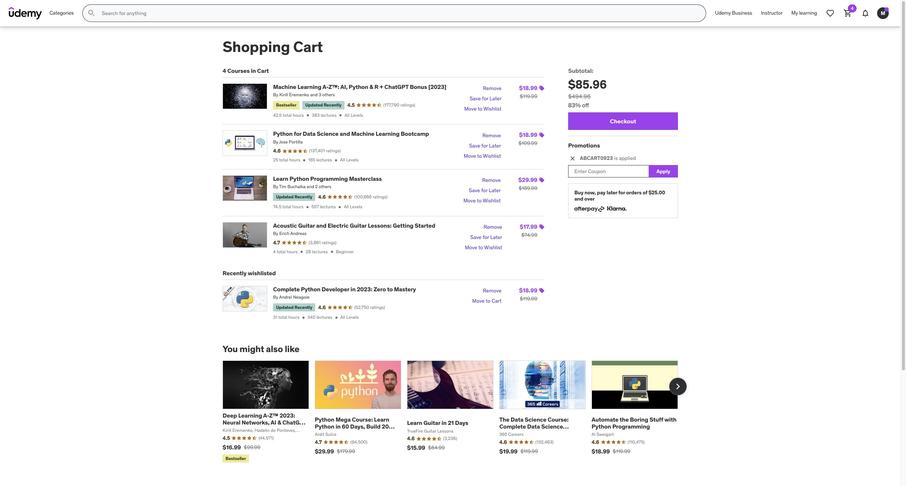 Task type: describe. For each thing, give the bounding box(es) containing it.
lectures down 137,401 ratings element
[[316, 157, 332, 163]]

total for learn
[[282, 204, 291, 210]]

portilla
[[289, 139, 303, 144]]

programming inside learn python programming masterclass by tim buchalka and 2 others
[[310, 175, 348, 182]]

1 horizontal spatial guitar
[[350, 222, 367, 229]]

bootcamp for the data science course: complete data science bootcamp 2023
[[499, 430, 528, 437]]

remove button for complete python developer in 2023: zero to mastery
[[483, 286, 502, 296]]

165
[[308, 157, 315, 163]]

(52,750
[[354, 304, 369, 310]]

(100,666
[[354, 194, 372, 199]]

automate the boring stuff with python programming link
[[592, 416, 677, 430]]

and inside "python for data science and machine learning bootcamp by jose portilla"
[[340, 130, 350, 137]]

for inside 'buy now, pay later for orders of $25.00 and over'
[[618, 189, 625, 196]]

business
[[732, 10, 752, 16]]

all down 137,401 ratings element
[[340, 157, 345, 163]]

wishlisted
[[248, 269, 276, 277]]

to inside "remove move to cart"
[[486, 298, 490, 304]]

xxsmall image down 3,861 ratings element
[[329, 249, 334, 255]]

total for complete
[[278, 315, 287, 320]]

bootcamp for python for data science and machine learning bootcamp by jose portilla
[[401, 130, 429, 137]]

python inside learn python programming masterclass by tim buchalka and 2 others
[[290, 175, 309, 182]]

(177,790 ratings)
[[383, 102, 415, 108]]

lectures down 3,861 ratings element
[[312, 249, 328, 254]]

all levels for masterclass
[[344, 204, 362, 210]]

31
[[273, 315, 277, 320]]

days,
[[350, 423, 365, 430]]

& inside deep learning a-z™ 2023: neural networks, ai & chatgpt bonus
[[277, 419, 281, 426]]

afterpay image
[[574, 206, 604, 212]]

recently down buchalka at the left
[[294, 194, 312, 199]]

0 vertical spatial updated recently
[[305, 102, 341, 108]]

all for masterclass
[[344, 204, 349, 210]]

learning
[[799, 10, 817, 16]]

buy now, pay later for orders of $25.00 and over
[[574, 189, 665, 202]]

remove button for learn python programming masterclass
[[482, 175, 501, 186]]

levels for in
[[346, 315, 359, 320]]

4.5
[[347, 102, 355, 108]]

ai,
[[340, 83, 347, 90]]

total for machine
[[283, 112, 292, 118]]

programming inside automate the boring stuff with python programming
[[612, 423, 650, 430]]

$74.99
[[521, 232, 537, 238]]

and inside learn python programming masterclass by tim buchalka and 2 others
[[307, 184, 314, 189]]

recently up 383 lectures
[[324, 102, 341, 108]]

levels for z™:
[[351, 112, 363, 118]]

others inside learn python programming masterclass by tim buchalka and 2 others
[[319, 184, 331, 189]]

masterclass
[[349, 175, 382, 182]]

+
[[380, 83, 383, 90]]

categories
[[49, 10, 74, 16]]

the data science course: complete data science bootcamp 2023
[[499, 416, 569, 437]]

might
[[240, 343, 264, 355]]

guitar for learn
[[423, 419, 440, 427]]

subtotal: $85.96 $494.96 83% off
[[568, 67, 607, 109]]

by inside machine learning a-z™: ai, python & r + chatgpt bonus [2023] by kirill eremenko and 3 others
[[273, 92, 278, 98]]

updated for learn
[[276, 194, 294, 199]]

the
[[620, 416, 629, 423]]

deep
[[223, 412, 237, 419]]

$18.99 for complete python developer in 2023: zero to mastery
[[519, 287, 537, 294]]

science inside "python for data science and machine learning bootcamp by jose portilla"
[[317, 130, 339, 137]]

python mega course: learn python in 60 days, build 20 apps
[[315, 416, 389, 437]]

$494.96
[[568, 93, 591, 100]]

wishlist image
[[826, 9, 835, 18]]

now,
[[585, 189, 596, 196]]

small image
[[569, 155, 576, 162]]

21
[[448, 419, 454, 427]]

$18.99 $109.99
[[519, 131, 537, 147]]

coupon icon image for machine learning a-z™: ai, python & r + chatgpt bonus [2023]
[[539, 85, 545, 91]]

74.5
[[273, 204, 281, 210]]

340 lectures
[[307, 315, 332, 320]]

4 for 4
[[851, 5, 854, 11]]

m
[[881, 10, 885, 16]]

instructor
[[761, 10, 783, 16]]

jose
[[279, 139, 288, 144]]

days
[[455, 419, 468, 427]]

in inside complete python developer in 2023: zero to mastery by andrei neagoie
[[351, 285, 356, 293]]

(100,666 ratings)
[[354, 194, 388, 199]]

machine learning a-z™: ai, python & r + chatgpt bonus [2023] link
[[273, 83, 446, 90]]

28 lectures
[[306, 249, 328, 254]]

$25.00
[[648, 189, 665, 196]]

557 lectures
[[311, 204, 336, 210]]

levels for masterclass
[[350, 204, 362, 210]]

to inside complete python developer in 2023: zero to mastery by andrei neagoie
[[387, 285, 393, 293]]

eremenko
[[289, 92, 309, 98]]

all levels down "python for data science and machine learning bootcamp by jose portilla"
[[340, 157, 359, 163]]

hours for machine
[[293, 112, 304, 118]]

complete inside complete python developer in 2023: zero to mastery by andrei neagoie
[[273, 285, 300, 293]]

4 total hours
[[273, 249, 298, 254]]

2 horizontal spatial data
[[527, 423, 540, 430]]

learn inside python mega course: learn python in 60 days, build 20 apps
[[374, 416, 389, 423]]

ratings) for and
[[373, 194, 388, 199]]

learn python programming masterclass by tim buchalka and 2 others
[[273, 175, 382, 189]]

$18.99 inside $18.99 $109.99
[[519, 131, 537, 139]]

machine learning a-z™: ai, python & r + chatgpt bonus [2023] by kirill eremenko and 3 others
[[273, 83, 446, 98]]

$109.99
[[519, 140, 537, 147]]

apply
[[656, 168, 670, 175]]

lessons:
[[368, 222, 392, 229]]

and inside machine learning a-z™: ai, python & r + chatgpt bonus [2023] by kirill eremenko and 3 others
[[310, 92, 318, 98]]

(3,861
[[309, 240, 321, 245]]

28
[[306, 249, 311, 254]]

hours for learn
[[292, 204, 303, 210]]

data inside "python for data science and machine learning bootcamp by jose portilla"
[[303, 130, 316, 137]]

python mega course: learn python in 60 days, build 20 apps link
[[315, 416, 395, 437]]

in inside python mega course: learn python in 60 days, build 20 apps
[[336, 423, 341, 430]]

learning inside "python for data science and machine learning bootcamp by jose portilla"
[[376, 130, 399, 137]]

2
[[315, 184, 318, 189]]

60
[[342, 423, 349, 430]]

xxsmall image for 340 lectures
[[301, 315, 306, 320]]

buchalka
[[287, 184, 306, 189]]

also
[[266, 343, 283, 355]]

submit search image
[[87, 9, 96, 18]]

checkout button
[[568, 112, 678, 130]]

python inside machine learning a-z™: ai, python & r + chatgpt bonus [2023] by kirill eremenko and 3 others
[[349, 83, 368, 90]]

started
[[415, 222, 435, 229]]

python inside "python for data science and machine learning bootcamp by jose portilla"
[[273, 130, 293, 137]]

$189.99
[[519, 185, 537, 191]]

python left "mega"
[[315, 423, 334, 430]]

xxsmall image right 383 lectures
[[338, 113, 343, 118]]

xxsmall image for 165 lectures
[[334, 158, 339, 163]]

pay
[[597, 189, 605, 196]]

acoustic
[[273, 222, 297, 229]]

my learning
[[791, 10, 817, 16]]

shopping cart with 4 items image
[[843, 9, 852, 18]]

xxsmall image left 165
[[302, 158, 307, 163]]

automate the boring stuff with python programming
[[592, 416, 677, 430]]

r
[[374, 83, 378, 90]]

cart for remove move to cart
[[492, 298, 502, 304]]

ratings) inside 3,861 ratings element
[[322, 240, 337, 245]]

a- for z™:
[[322, 83, 328, 90]]

neagoie
[[293, 294, 309, 300]]

4.7
[[273, 239, 280, 246]]

2023
[[529, 430, 543, 437]]

4 for 4 courses in cart
[[223, 67, 226, 74]]

instructor link
[[757, 4, 787, 22]]

bonus for machine learning a-z™: ai, python & r + chatgpt bonus [2023] by kirill eremenko and 3 others
[[410, 83, 427, 90]]

python inside automate the boring stuff with python programming
[[592, 423, 611, 430]]

$85.96
[[568, 77, 607, 92]]

by for python
[[273, 139, 278, 144]]

bonus for deep learning a-z™ 2023: neural networks, ai & chatgpt bonus
[[223, 426, 240, 433]]

383 lectures
[[312, 112, 337, 118]]

Enter Coupon text field
[[568, 165, 649, 178]]

carousel element
[[223, 361, 687, 464]]

the data science course: complete data science bootcamp 2023 link
[[499, 416, 569, 437]]

83%
[[568, 101, 581, 109]]

$119.99 for machine learning a-z™: ai, python & r + chatgpt bonus [2023]
[[520, 93, 537, 100]]

$18.99 $119.99 for complete python developer in 2023: zero to mastery
[[519, 287, 537, 302]]

177,790 ratings element
[[383, 102, 415, 108]]

networks,
[[242, 419, 270, 426]]

383
[[312, 112, 320, 118]]

klarna image
[[607, 205, 627, 212]]

xxsmall image for 28 lectures
[[299, 249, 304, 255]]

0 vertical spatial 4.6
[[273, 148, 281, 154]]

stuff
[[649, 416, 663, 423]]

developer
[[322, 285, 349, 293]]



Task type: locate. For each thing, give the bounding box(es) containing it.
others right 3
[[322, 92, 335, 98]]

in right developer
[[351, 285, 356, 293]]

learn up tim
[[273, 175, 288, 182]]

2023: left zero
[[357, 285, 372, 293]]

automate
[[592, 416, 618, 423]]

hours left 340
[[288, 315, 299, 320]]

science
[[317, 130, 339, 137], [525, 416, 546, 423], [541, 423, 563, 430]]

2 course: from the left
[[548, 416, 569, 423]]

1 horizontal spatial learning
[[297, 83, 321, 90]]

bonus left [2023]
[[410, 83, 427, 90]]

1 vertical spatial $18.99
[[519, 131, 537, 139]]

total right 25
[[279, 157, 288, 163]]

0 vertical spatial 2023:
[[357, 285, 372, 293]]

complete left 2023
[[499, 423, 526, 430]]

levels down (100,666
[[350, 204, 362, 210]]

ratings)
[[400, 102, 415, 108], [326, 148, 341, 154], [373, 194, 388, 199], [322, 240, 337, 245], [370, 304, 385, 310]]

complete inside the data science course: complete data science bootcamp 2023
[[499, 423, 526, 430]]

updated recently for programming
[[276, 194, 312, 199]]

3,861 ratings element
[[309, 240, 337, 246]]

my
[[791, 10, 798, 16]]

& inside machine learning a-z™: ai, python & r + chatgpt bonus [2023] by kirill eremenko and 3 others
[[369, 83, 373, 90]]

coupon icon image
[[539, 85, 545, 91], [539, 132, 545, 138], [539, 177, 545, 183], [539, 224, 545, 230], [539, 288, 545, 294]]

by
[[273, 92, 278, 98], [273, 139, 278, 144], [273, 184, 278, 189], [273, 231, 278, 236], [273, 294, 278, 300]]

0 vertical spatial others
[[322, 92, 335, 98]]

2 vertical spatial updated recently
[[276, 305, 312, 310]]

in left 21 in the bottom of the page
[[441, 419, 447, 427]]

3
[[319, 92, 321, 98]]

remove button for machine learning a-z™: ai, python & r + chatgpt bonus [2023]
[[483, 84, 502, 94]]

and left 'electric' at the left of the page
[[316, 222, 326, 229]]

0 vertical spatial 4
[[851, 5, 854, 11]]

recently down neagoie
[[294, 305, 312, 310]]

42.5 total hours
[[273, 112, 304, 118]]

by left kirill
[[273, 92, 278, 98]]

137,401 ratings element
[[309, 148, 341, 154]]

bonus inside machine learning a-z™: ai, python & r + chatgpt bonus [2023] by kirill eremenko and 3 others
[[410, 83, 427, 90]]

build
[[366, 423, 381, 430]]

learn for learn python programming masterclass by tim buchalka and 2 others
[[273, 175, 288, 182]]

acoustic guitar and electric guitar lessons: getting started by erich andreas
[[273, 222, 435, 236]]

updated
[[305, 102, 323, 108], [276, 194, 294, 199], [276, 305, 294, 310]]

learn right days,
[[374, 416, 389, 423]]

ai
[[271, 419, 276, 426]]

2 vertical spatial 4
[[273, 249, 276, 254]]

total down 4.7
[[277, 249, 286, 254]]

updated up '383' on the left top of the page
[[305, 102, 323, 108]]

learn guitar in 21 days link
[[407, 419, 468, 427]]

by left erich
[[273, 231, 278, 236]]

ratings) for mastery
[[370, 304, 385, 310]]

2 vertical spatial 4.6
[[318, 304, 326, 311]]

andreas
[[290, 231, 307, 236]]

coupon icon image for complete python developer in 2023: zero to mastery
[[539, 288, 545, 294]]

1 horizontal spatial 4
[[273, 249, 276, 254]]

udemy business link
[[711, 4, 757, 22]]

1 horizontal spatial 2023:
[[357, 285, 372, 293]]

1 vertical spatial updated
[[276, 194, 294, 199]]

chatgpt right the +
[[384, 83, 409, 90]]

ratings) inside 100,666 ratings element
[[373, 194, 388, 199]]

in right courses
[[251, 67, 256, 74]]

guitar for acoustic
[[298, 222, 315, 229]]

1 vertical spatial $119.99
[[520, 295, 537, 302]]

$17.99
[[520, 223, 537, 230]]

1 vertical spatial programming
[[612, 423, 650, 430]]

tim
[[279, 184, 286, 189]]

1 $119.99 from the top
[[520, 93, 537, 100]]

course: inside the data science course: complete data science bootcamp 2023
[[548, 416, 569, 423]]

total right 74.5
[[282, 204, 291, 210]]

you
[[223, 343, 238, 355]]

cart inside "remove move to cart"
[[492, 298, 502, 304]]

remove save for later move to wishlist
[[464, 85, 502, 112], [464, 132, 501, 159], [463, 177, 501, 204], [465, 224, 502, 251]]

by for acoustic
[[273, 231, 278, 236]]

1 vertical spatial others
[[319, 184, 331, 189]]

updated recently for developer
[[276, 305, 312, 310]]

xxsmall image for 557 lectures
[[337, 205, 342, 210]]

0 horizontal spatial learning
[[238, 412, 262, 419]]

xxsmall image
[[305, 113, 310, 118], [302, 158, 307, 163], [334, 158, 339, 163], [337, 205, 342, 210], [334, 315, 339, 320]]

updated recently down buchalka at the left
[[276, 194, 312, 199]]

1 course: from the left
[[352, 416, 373, 423]]

lectures for a-
[[321, 112, 337, 118]]

machine down 4.5
[[351, 130, 374, 137]]

ratings) right (177,790
[[400, 102, 415, 108]]

complete up andrei
[[273, 285, 300, 293]]

2 horizontal spatial learning
[[376, 130, 399, 137]]

4 left courses
[[223, 67, 226, 74]]

lectures for programming
[[320, 204, 336, 210]]

1 horizontal spatial bonus
[[410, 83, 427, 90]]

bootcamp inside "python for data science and machine learning bootcamp by jose portilla"
[[401, 130, 429, 137]]

2 by from the top
[[273, 139, 278, 144]]

ratings) right (100,666
[[373, 194, 388, 199]]

learn right 20
[[407, 419, 422, 427]]

a- left ai
[[263, 412, 269, 419]]

by left andrei
[[273, 294, 278, 300]]

1 horizontal spatial cart
[[293, 38, 323, 56]]

m link
[[874, 4, 892, 22]]

1 vertical spatial &
[[277, 419, 281, 426]]

boring
[[630, 416, 648, 423]]

python up neagoie
[[301, 285, 320, 293]]

move inside "remove move to cart"
[[472, 298, 485, 304]]

Search for anything text field
[[100, 7, 697, 19]]

1 horizontal spatial data
[[511, 416, 523, 423]]

others inside machine learning a-z™: ai, python & r + chatgpt bonus [2023] by kirill eremenko and 3 others
[[322, 92, 335, 98]]

4.6 up 557 lectures
[[318, 194, 326, 200]]

checkout
[[610, 117, 636, 125]]

and inside acoustic guitar and electric guitar lessons: getting started by erich andreas
[[316, 222, 326, 229]]

lectures right 557
[[320, 204, 336, 210]]

in left 60
[[336, 423, 341, 430]]

1 by from the top
[[273, 92, 278, 98]]

machine up kirill
[[273, 83, 296, 90]]

updated for complete
[[276, 305, 294, 310]]

31 total hours
[[273, 315, 299, 320]]

bonus down deep
[[223, 426, 240, 433]]

0 horizontal spatial bootcamp
[[401, 130, 429, 137]]

bootcamp
[[401, 130, 429, 137], [499, 430, 528, 437]]

all levels down 4.5
[[345, 112, 363, 118]]

chatgpt inside deep learning a-z™ 2023: neural networks, ai & chatgpt bonus
[[282, 419, 307, 426]]

a- inside machine learning a-z™: ai, python & r + chatgpt bonus [2023] by kirill eremenko and 3 others
[[322, 83, 328, 90]]

python left the 'the'
[[592, 423, 611, 430]]

bootcamp down '177,790 ratings' element
[[401, 130, 429, 137]]

ratings) inside 137,401 ratings element
[[326, 148, 341, 154]]

remove
[[483, 85, 502, 92], [482, 132, 501, 139], [482, 177, 501, 183], [484, 224, 502, 230], [483, 287, 502, 294]]

a-
[[322, 83, 328, 90], [263, 412, 269, 419]]

0 vertical spatial chatgpt
[[384, 83, 409, 90]]

all up acoustic guitar and electric guitar lessons: getting started link
[[344, 204, 349, 210]]

0 horizontal spatial a-
[[263, 412, 269, 419]]

lectures
[[321, 112, 337, 118], [316, 157, 332, 163], [320, 204, 336, 210], [312, 249, 328, 254], [316, 315, 332, 320]]

2023: right z™
[[280, 412, 295, 419]]

0 vertical spatial cart
[[293, 38, 323, 56]]

remove move to cart
[[472, 287, 502, 304]]

learn inside learn python programming masterclass by tim buchalka and 2 others
[[273, 175, 288, 182]]

course: inside python mega course: learn python in 60 days, build 20 apps
[[352, 416, 373, 423]]

0 horizontal spatial machine
[[273, 83, 296, 90]]

erich
[[279, 231, 289, 236]]

and left '2'
[[307, 184, 314, 189]]

4 left notifications image on the right
[[851, 5, 854, 11]]

4 for 4 total hours
[[273, 249, 276, 254]]

python up apps
[[315, 416, 334, 423]]

levels down "python for data science and machine learning bootcamp by jose portilla"
[[346, 157, 359, 163]]

1 horizontal spatial chatgpt
[[384, 83, 409, 90]]

$119.99 for complete python developer in 2023: zero to mastery
[[520, 295, 537, 302]]

0 horizontal spatial learn
[[273, 175, 288, 182]]

python inside complete python developer in 2023: zero to mastery by andrei neagoie
[[301, 285, 320, 293]]

apps
[[315, 430, 329, 437]]

0 vertical spatial &
[[369, 83, 373, 90]]

a- inside deep learning a-z™ 2023: neural networks, ai & chatgpt bonus
[[263, 412, 269, 419]]

$18.99 $119.99 for machine learning a-z™: ai, python & r + chatgpt bonus [2023]
[[519, 84, 537, 100]]

hours for complete
[[288, 315, 299, 320]]

notifications image
[[861, 9, 870, 18]]

learning for machine learning a-z™: ai, python & r + chatgpt bonus [2023] by kirill eremenko and 3 others
[[297, 83, 321, 90]]

bootcamp inside the data science course: complete data science bootcamp 2023
[[499, 430, 528, 437]]

levels
[[351, 112, 363, 118], [346, 157, 359, 163], [350, 204, 362, 210], [346, 315, 359, 320]]

1 vertical spatial complete
[[499, 423, 526, 430]]

0 vertical spatial updated
[[305, 102, 323, 108]]

0 vertical spatial complete
[[273, 285, 300, 293]]

chatgpt right ai
[[282, 419, 307, 426]]

next image
[[672, 381, 684, 392]]

learn
[[273, 175, 288, 182], [374, 416, 389, 423], [407, 419, 422, 427]]

xxsmall image for 557 lectures
[[305, 205, 310, 210]]

2 horizontal spatial cart
[[492, 298, 502, 304]]

categories button
[[45, 4, 78, 22]]

learning up eremenko
[[297, 83, 321, 90]]

all levels down (52,750
[[340, 315, 359, 320]]

machine inside "python for data science and machine learning bootcamp by jose portilla"
[[351, 130, 374, 137]]

2023: inside complete python developer in 2023: zero to mastery by andrei neagoie
[[357, 285, 372, 293]]

all for z™:
[[345, 112, 350, 118]]

deep learning a-z™ 2023: neural networks, ai & chatgpt bonus
[[223, 412, 307, 433]]

hours left 165
[[289, 157, 300, 163]]

move to cart button
[[472, 296, 502, 306]]

python for data science and machine learning bootcamp link
[[273, 130, 429, 137]]

z™:
[[328, 83, 339, 90]]

2 $18.99 $119.99 from the top
[[519, 287, 537, 302]]

& right ai
[[277, 419, 281, 426]]

0 horizontal spatial guitar
[[298, 222, 315, 229]]

acoustic guitar and electric guitar lessons: getting started link
[[273, 222, 435, 229]]

1 vertical spatial machine
[[351, 130, 374, 137]]

4 coupon icon image from the top
[[539, 224, 545, 230]]

1 vertical spatial 4
[[223, 67, 226, 74]]

1 vertical spatial learning
[[376, 130, 399, 137]]

0 horizontal spatial chatgpt
[[282, 419, 307, 426]]

2023: inside deep learning a-z™ 2023: neural networks, ai & chatgpt bonus
[[280, 412, 295, 419]]

promotions
[[568, 142, 600, 149]]

lectures right '383' on the left top of the page
[[321, 112, 337, 118]]

z™
[[269, 412, 278, 419]]

1 horizontal spatial machine
[[351, 130, 374, 137]]

later
[[607, 189, 617, 196]]

chatgpt inside machine learning a-z™: ai, python & r + chatgpt bonus [2023] by kirill eremenko and 3 others
[[384, 83, 409, 90]]

0 vertical spatial $119.99
[[520, 93, 537, 100]]

chatgpt for +
[[384, 83, 409, 90]]

save for later button
[[470, 94, 502, 104], [469, 141, 501, 151], [469, 186, 501, 196], [470, 232, 502, 243]]

2023: for z™
[[280, 412, 295, 419]]

bootcamp down the
[[499, 430, 528, 437]]

0 vertical spatial machine
[[273, 83, 296, 90]]

0 vertical spatial programming
[[310, 175, 348, 182]]

guitar inside carousel element
[[423, 419, 440, 427]]

1 horizontal spatial &
[[369, 83, 373, 90]]

remove button
[[483, 84, 502, 94], [482, 130, 501, 141], [482, 175, 501, 186], [484, 222, 502, 232], [483, 286, 502, 296]]

1 horizontal spatial learn
[[374, 416, 389, 423]]

shopping cart
[[223, 38, 323, 56]]

74.5 total hours
[[273, 204, 303, 210]]

1 vertical spatial updated recently
[[276, 194, 312, 199]]

0 vertical spatial bootcamp
[[401, 130, 429, 137]]

1 vertical spatial chatgpt
[[282, 419, 307, 426]]

like
[[285, 343, 299, 355]]

0 horizontal spatial course:
[[352, 416, 373, 423]]

xxsmall image left 340
[[301, 315, 306, 320]]

levels down 4.5
[[351, 112, 363, 118]]

1 vertical spatial bonus
[[223, 426, 240, 433]]

(3,861 ratings)
[[309, 240, 337, 245]]

(52,750 ratings)
[[354, 304, 385, 310]]

3 $18.99 from the top
[[519, 287, 537, 294]]

all levels for z™:
[[345, 112, 363, 118]]

by inside acoustic guitar and electric guitar lessons: getting started by erich andreas
[[273, 231, 278, 236]]

0 horizontal spatial 4
[[223, 67, 226, 74]]

2 horizontal spatial learn
[[407, 419, 422, 427]]

$18.99 for machine learning a-z™: ai, python & r + chatgpt bonus [2023]
[[519, 84, 537, 92]]

0 vertical spatial $18.99
[[519, 84, 537, 92]]

by left tim
[[273, 184, 278, 189]]

0 horizontal spatial complete
[[273, 285, 300, 293]]

learn for learn guitar in 21 days
[[407, 419, 422, 427]]

100,666 ratings element
[[354, 194, 388, 200]]

ratings) right (3,861
[[322, 240, 337, 245]]

and left 3
[[310, 92, 318, 98]]

orders
[[626, 189, 642, 196]]

4.6 up the 340 lectures
[[318, 304, 326, 311]]

1 horizontal spatial complete
[[499, 423, 526, 430]]

bonus
[[410, 83, 427, 90], [223, 426, 240, 433]]

2 $18.99 from the top
[[519, 131, 537, 139]]

coupon icon image for learn python programming masterclass
[[539, 177, 545, 183]]

with
[[664, 416, 677, 423]]

learning inside deep learning a-z™ 2023: neural networks, ai & chatgpt bonus
[[238, 412, 262, 419]]

by left jose
[[273, 139, 278, 144]]

4.6 for learn
[[318, 194, 326, 200]]

0 vertical spatial $18.99 $119.99
[[519, 84, 537, 100]]

3 by from the top
[[273, 184, 278, 189]]

2 horizontal spatial guitar
[[423, 419, 440, 427]]

2 vertical spatial updated
[[276, 305, 294, 310]]

0 horizontal spatial data
[[303, 130, 316, 137]]

xxsmall image for 340 lectures
[[334, 315, 339, 320]]

recently left wishlisted
[[223, 269, 247, 277]]

recently
[[324, 102, 341, 108], [294, 194, 312, 199], [223, 269, 247, 277], [294, 305, 312, 310]]

4 link
[[839, 4, 857, 22]]

hours down bestseller
[[293, 112, 304, 118]]

0 horizontal spatial 2023:
[[280, 412, 295, 419]]

0 horizontal spatial &
[[277, 419, 281, 426]]

25 total hours
[[273, 157, 300, 163]]

python up buchalka at the left
[[290, 175, 309, 182]]

3 coupon icon image from the top
[[539, 177, 545, 183]]

1 vertical spatial bootcamp
[[499, 430, 528, 437]]

1 vertical spatial 2023:
[[280, 412, 295, 419]]

updated recently down neagoie
[[276, 305, 312, 310]]

learning down (177,790
[[376, 130, 399, 137]]

remove inside "remove move to cart"
[[483, 287, 502, 294]]

and left the over
[[574, 196, 583, 202]]

xxsmall image left 28
[[299, 249, 304, 255]]

neural
[[223, 419, 240, 426]]

python right ai,
[[349, 83, 368, 90]]

updated up 31 total hours
[[276, 305, 294, 310]]

1 horizontal spatial a-
[[322, 83, 328, 90]]

machine inside machine learning a-z™: ai, python & r + chatgpt bonus [2023] by kirill eremenko and 3 others
[[273, 83, 296, 90]]

ratings) right (52,750
[[370, 304, 385, 310]]

1 $18.99 from the top
[[519, 84, 537, 92]]

5 coupon icon image from the top
[[539, 288, 545, 294]]

2 horizontal spatial 4
[[851, 5, 854, 11]]

xxsmall image down 137,401 ratings element
[[334, 158, 339, 163]]

$29.99
[[518, 176, 537, 183]]

total right 42.5
[[283, 112, 292, 118]]

and up '(137,401 ratings)'
[[340, 130, 350, 137]]

5 by from the top
[[273, 294, 278, 300]]

0 vertical spatial learning
[[297, 83, 321, 90]]

updated down tim
[[276, 194, 294, 199]]

all levels
[[345, 112, 363, 118], [340, 157, 359, 163], [344, 204, 362, 210], [340, 315, 359, 320]]

chatgpt for &
[[282, 419, 307, 426]]

the
[[499, 416, 509, 423]]

4.6 up 25
[[273, 148, 281, 154]]

cart
[[293, 38, 323, 56], [257, 67, 269, 74], [492, 298, 502, 304]]

zero
[[374, 285, 386, 293]]

for inside "python for data science and machine learning bootcamp by jose portilla"
[[294, 130, 301, 137]]

learning inside machine learning a-z™: ai, python & r + chatgpt bonus [2023] by kirill eremenko and 3 others
[[297, 83, 321, 90]]

cart for 4 courses in cart
[[257, 67, 269, 74]]

by inside learn python programming masterclass by tim buchalka and 2 others
[[273, 184, 278, 189]]

buy
[[574, 189, 583, 196]]

all levels for in
[[340, 315, 359, 320]]

bonus inside deep learning a-z™ 2023: neural networks, ai & chatgpt bonus
[[223, 426, 240, 433]]

0 horizontal spatial programming
[[310, 175, 348, 182]]

you have alerts image
[[884, 7, 889, 12]]

lectures right 340
[[316, 315, 332, 320]]

updated recently up 383 lectures
[[305, 102, 341, 108]]

hours left 28
[[287, 249, 298, 254]]

a- for z™
[[263, 412, 269, 419]]

0 horizontal spatial cart
[[257, 67, 269, 74]]

all levels down (100,666
[[344, 204, 362, 210]]

all right the 340 lectures
[[340, 315, 345, 320]]

1 horizontal spatial programming
[[612, 423, 650, 430]]

52,750 ratings element
[[354, 304, 385, 311]]

by inside "python for data science and machine learning bootcamp by jose portilla"
[[273, 139, 278, 144]]

others down learn python programming masterclass link
[[319, 184, 331, 189]]

1 $18.99 $119.99 from the top
[[519, 84, 537, 100]]

by inside complete python developer in 2023: zero to mastery by andrei neagoie
[[273, 294, 278, 300]]

0 horizontal spatial bonus
[[223, 426, 240, 433]]

1 vertical spatial a-
[[263, 412, 269, 419]]

&
[[369, 83, 373, 90], [277, 419, 281, 426]]

all for in
[[340, 315, 345, 320]]

1 horizontal spatial bootcamp
[[499, 430, 528, 437]]

is
[[614, 155, 618, 162]]

move to wishlist button
[[464, 104, 502, 114], [464, 151, 501, 161], [463, 196, 501, 206], [465, 243, 502, 253]]

over
[[584, 196, 595, 202]]

4 down 4.7
[[273, 249, 276, 254]]

xxsmall image left 557
[[305, 205, 310, 210]]

a- left ai,
[[322, 83, 328, 90]]

$18.99 $119.99
[[519, 84, 537, 100], [519, 287, 537, 302]]

lectures for developer
[[316, 315, 332, 320]]

off
[[582, 101, 589, 109]]

4 by from the top
[[273, 231, 278, 236]]

total right 31
[[278, 315, 287, 320]]

guitar right 'electric' at the left of the page
[[350, 222, 367, 229]]

learning for deep learning a-z™ 2023: neural networks, ai & chatgpt bonus
[[238, 412, 262, 419]]

guitar up andreas
[[298, 222, 315, 229]]

levels down (52,750
[[346, 315, 359, 320]]

xxsmall image left '383' on the left top of the page
[[305, 113, 310, 118]]

python up jose
[[273, 130, 293, 137]]

1 vertical spatial 4.6
[[318, 194, 326, 200]]

1 vertical spatial $18.99 $119.99
[[519, 287, 537, 302]]

xxsmall image right 557 lectures
[[337, 205, 342, 210]]

xxsmall image
[[338, 113, 343, 118], [305, 205, 310, 210], [299, 249, 304, 255], [329, 249, 334, 255], [301, 315, 306, 320]]

ratings) for r
[[400, 102, 415, 108]]

2 coupon icon image from the top
[[539, 132, 545, 138]]

1 vertical spatial cart
[[257, 67, 269, 74]]

programming
[[310, 175, 348, 182], [612, 423, 650, 430]]

2 $119.99 from the top
[[520, 295, 537, 302]]

udemy business
[[715, 10, 752, 16]]

2023: for in
[[357, 285, 372, 293]]

2 vertical spatial cart
[[492, 298, 502, 304]]

python
[[349, 83, 368, 90], [273, 130, 293, 137], [290, 175, 309, 182], [301, 285, 320, 293], [315, 416, 334, 423], [315, 423, 334, 430], [592, 423, 611, 430]]

subtotal:
[[568, 67, 593, 74]]

2 vertical spatial learning
[[238, 412, 262, 419]]

guitar left 21 in the bottom of the page
[[423, 419, 440, 427]]

later
[[490, 95, 502, 102], [489, 142, 501, 149], [489, 187, 501, 194], [490, 234, 502, 241]]

0 vertical spatial a-
[[322, 83, 328, 90]]

4.6 for complete
[[318, 304, 326, 311]]

$18.99
[[519, 84, 537, 92], [519, 131, 537, 139], [519, 287, 537, 294]]

1 coupon icon image from the top
[[539, 85, 545, 91]]

of
[[643, 189, 647, 196]]

and inside 'buy now, pay later for orders of $25.00 and over'
[[574, 196, 583, 202]]

2 vertical spatial $18.99
[[519, 287, 537, 294]]

0 vertical spatial bonus
[[410, 83, 427, 90]]

ratings) inside 52,750 ratings element
[[370, 304, 385, 310]]

1 horizontal spatial course:
[[548, 416, 569, 423]]

you might also like
[[223, 343, 299, 355]]

udemy image
[[9, 7, 42, 19]]

all
[[345, 112, 350, 118], [340, 157, 345, 163], [344, 204, 349, 210], [340, 315, 345, 320]]

4 courses in cart
[[223, 67, 269, 74]]

(137,401 ratings)
[[309, 148, 341, 154]]

ratings) inside '177,790 ratings' element
[[400, 102, 415, 108]]

ratings) up 165 lectures
[[326, 148, 341, 154]]

by for complete
[[273, 294, 278, 300]]



Task type: vqa. For each thing, say whether or not it's contained in the screenshot.
left Productivity
no



